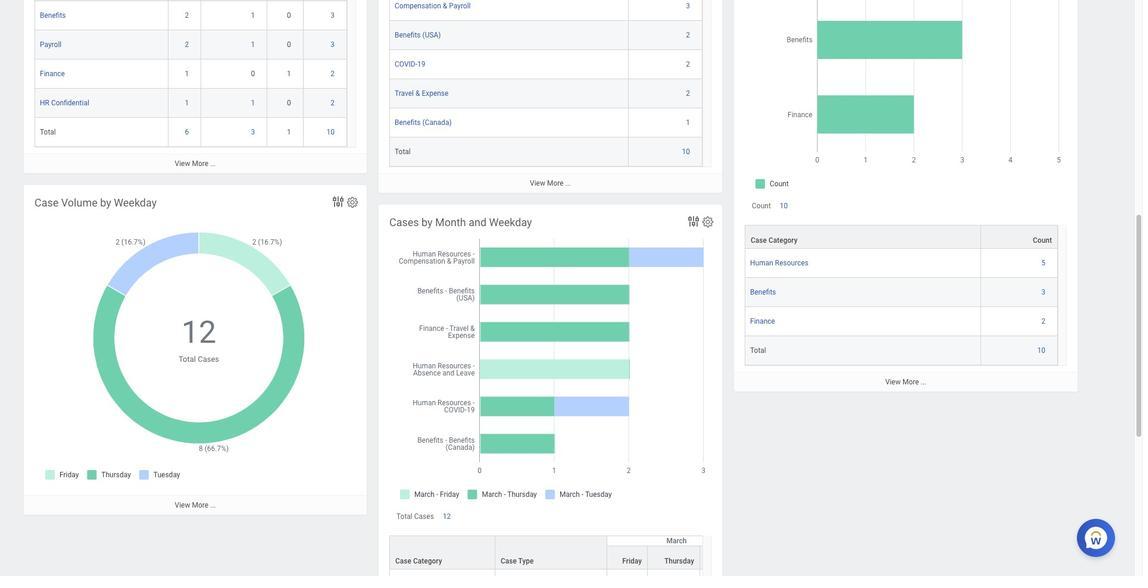 Task type: vqa. For each thing, say whether or not it's contained in the screenshot.
"Month"
yes



Task type: describe. For each thing, give the bounding box(es) containing it.
configure cases by month and weekday image
[[701, 216, 714, 229]]

2 button for travel & expense
[[686, 89, 692, 98]]

friday button
[[607, 547, 647, 569]]

finance for benefits
[[750, 318, 775, 326]]

2 button for covid-19
[[686, 60, 692, 69]]

row containing payroll
[[35, 31, 347, 60]]

case for the case type column header
[[501, 557, 517, 566]]

march
[[667, 537, 687, 546]]

view for view open cases by category element
[[885, 378, 901, 387]]

... for view more ... link for view open cases by status and service team element
[[210, 160, 216, 168]]

case category inside column header
[[395, 557, 442, 566]]

benefits (usa)
[[395, 31, 441, 39]]

and
[[469, 216, 487, 229]]

0 button for hr confidential
[[287, 98, 293, 108]]

view open cases by case type element
[[379, 0, 722, 193]]

2 cell from the left
[[495, 570, 607, 576]]

0 vertical spatial weekday
[[114, 196, 157, 209]]

expense
[[422, 89, 449, 98]]

category for 'row' containing case category
[[769, 237, 798, 245]]

4 cell from the left
[[648, 570, 700, 576]]

... for view more ... link associated with view open cases by category element
[[921, 378, 926, 387]]

2 button for benefits
[[185, 11, 191, 20]]

more for view open cases by status and service team element
[[192, 160, 208, 168]]

finance for payroll
[[40, 70, 65, 78]]

12 for 12
[[443, 513, 451, 521]]

benefits inside benefits (canada) link
[[395, 119, 421, 127]]

2 button for benefits (usa)
[[686, 31, 692, 40]]

compensation & payroll link
[[395, 0, 471, 10]]

12 button inside "case volume by weekday" element
[[181, 312, 218, 354]]

0 vertical spatial cases
[[389, 216, 419, 229]]

hr confidential link
[[40, 97, 89, 107]]

view more ... inside "case volume by weekday" element
[[175, 501, 216, 510]]

travel & expense link
[[395, 87, 449, 98]]

travel
[[395, 89, 414, 98]]

0 horizontal spatial count
[[752, 202, 771, 210]]

& for travel
[[416, 89, 420, 98]]

(usa)
[[422, 31, 441, 39]]

1 column header from the left
[[35, 0, 168, 1]]

benefits inside view open cases by status and service team element
[[40, 11, 66, 20]]

1 inside view open cases by case type element
[[686, 119, 690, 127]]

0 button for benefits
[[287, 11, 293, 20]]

12 total cases
[[179, 314, 219, 364]]

case category column header
[[389, 536, 495, 571]]

0 vertical spatial by
[[100, 196, 111, 209]]

configure and view chart data image
[[687, 214, 701, 229]]

3 inside view open cases by category element
[[1042, 288, 1046, 297]]

view more ... link for view open cases by case type element on the top
[[379, 173, 722, 193]]

resources
[[775, 259, 809, 267]]

0 for benefits
[[287, 11, 291, 20]]

total element inside view open cases by category element
[[750, 344, 766, 355]]

case for case category column header
[[395, 557, 411, 566]]

view open cases by status and service team element
[[24, 0, 367, 173]]

12 button inside cases by month and weekday element
[[443, 512, 453, 522]]

finance link for benefits
[[750, 315, 775, 326]]

count inside count popup button
[[1033, 237, 1052, 245]]

19
[[417, 60, 425, 69]]

cases by month and weekday element
[[379, 205, 781, 576]]

cases inside 12 total cases
[[198, 355, 219, 364]]

2 for covid-19
[[686, 60, 690, 69]]

row containing hr confidential
[[35, 89, 347, 118]]

row containing benefits (canada)
[[389, 109, 703, 138]]

compensation
[[395, 2, 441, 10]]

view inside "case volume by weekday" element
[[175, 501, 190, 510]]

benefits link for 3
[[750, 286, 776, 297]]

benefits (usa) link
[[395, 29, 441, 39]]

benefits (canada)
[[395, 119, 452, 127]]

2 for payroll
[[185, 41, 189, 49]]

0 for payroll
[[287, 41, 291, 49]]

3 button inside view open cases by case type element
[[686, 1, 692, 11]]

hr confidential
[[40, 99, 89, 107]]

total for total element within view open cases by status and service team element
[[40, 128, 56, 137]]

view for view open cases by status and service team element
[[175, 160, 190, 168]]

case category button for case category column header
[[390, 537, 495, 569]]

2 column header from the left
[[168, 0, 201, 1]]

12 for 12 total cases
[[181, 314, 216, 351]]

view for view open cases by case type element on the top
[[530, 179, 545, 188]]

payroll link
[[40, 38, 61, 49]]

2 for finance
[[1042, 318, 1046, 326]]

2 for benefits (usa)
[[686, 31, 690, 39]]

5 cell from the left
[[700, 570, 747, 576]]

10 button inside view open cases by case type element
[[682, 147, 692, 157]]

friday
[[622, 557, 642, 566]]

count button
[[981, 226, 1057, 248]]

covid-19
[[395, 60, 425, 69]]

10 inside view open cases by status and service team element
[[327, 128, 335, 137]]

more for view open cases by category element
[[903, 378, 919, 387]]

case left volume on the left top
[[35, 196, 59, 209]]



Task type: locate. For each thing, give the bounding box(es) containing it.
case category
[[751, 237, 798, 245], [395, 557, 442, 566]]

configure case volume by weekday image
[[346, 196, 359, 209]]

more inside view open cases by case type element
[[547, 179, 564, 188]]

1 horizontal spatial category
[[769, 237, 798, 245]]

count up the '5'
[[1033, 237, 1052, 245]]

cases by month and weekday
[[389, 216, 532, 229]]

case up the human
[[751, 237, 767, 245]]

benefits link
[[40, 9, 66, 20], [750, 286, 776, 297]]

(canada)
[[422, 119, 452, 127]]

row containing case category
[[745, 225, 1058, 249]]

0 for hr confidential
[[287, 99, 291, 107]]

3 column header from the left
[[201, 0, 267, 1]]

total element inside view open cases by status and service team element
[[40, 126, 56, 137]]

& for compensation
[[443, 2, 447, 10]]

case category button
[[745, 226, 980, 248], [390, 537, 495, 569]]

thursday button
[[648, 547, 700, 569]]

case category inside view open cases by category element
[[751, 237, 798, 245]]

benefits (canada) link
[[395, 116, 452, 127]]

3
[[686, 2, 690, 10], [331, 11, 335, 20], [331, 41, 335, 49], [251, 128, 255, 137], [1042, 288, 1046, 297]]

0 horizontal spatial payroll
[[40, 41, 61, 49]]

more for view open cases by case type element on the top
[[547, 179, 564, 188]]

view
[[175, 160, 190, 168], [530, 179, 545, 188], [885, 378, 901, 387], [175, 501, 190, 510]]

view more ... link
[[24, 154, 367, 173], [379, 173, 722, 193], [734, 372, 1078, 392], [24, 495, 367, 515]]

case category button inside column header
[[390, 537, 495, 569]]

0 horizontal spatial finance link
[[40, 67, 65, 78]]

1 vertical spatial &
[[416, 89, 420, 98]]

1 horizontal spatial count
[[1033, 237, 1052, 245]]

total for total element in the view open cases by category element
[[750, 347, 766, 355]]

12
[[181, 314, 216, 351], [443, 513, 451, 521]]

thursday
[[664, 557, 694, 566]]

view more ... for view more ... link associated with view open cases by category element
[[885, 378, 926, 387]]

row containing march
[[389, 536, 781, 571]]

1 horizontal spatial 12
[[443, 513, 451, 521]]

0 horizontal spatial benefits link
[[40, 9, 66, 20]]

view more ... for view open cases by case type element on the top's view more ... link
[[530, 179, 571, 188]]

2
[[185, 11, 189, 20], [686, 31, 690, 39], [185, 41, 189, 49], [686, 60, 690, 69], [331, 70, 335, 78], [686, 89, 690, 98], [331, 99, 335, 107], [1042, 318, 1046, 326]]

total inside view open cases by status and service team element
[[40, 128, 56, 137]]

... inside view open cases by case type element
[[565, 179, 571, 188]]

5
[[1042, 259, 1046, 267]]

type
[[518, 557, 534, 566]]

1 horizontal spatial total element
[[395, 145, 411, 156]]

0 horizontal spatial category
[[413, 557, 442, 566]]

1 vertical spatial category
[[413, 557, 442, 566]]

by left month
[[422, 216, 433, 229]]

0 vertical spatial 12
[[181, 314, 216, 351]]

total
[[40, 128, 56, 137], [395, 148, 411, 156], [750, 347, 766, 355], [179, 355, 196, 364], [397, 513, 413, 521]]

row containing travel & expense
[[389, 79, 703, 109]]

case inside popup button
[[501, 557, 517, 566]]

configure and view chart data image
[[331, 195, 345, 209]]

friday column header
[[607, 546, 648, 576]]

volume
[[61, 196, 97, 209]]

1 horizontal spatial weekday
[[489, 216, 532, 229]]

2 button inside view open cases by category element
[[1042, 317, 1047, 326]]

1 horizontal spatial 12 button
[[443, 512, 453, 522]]

0 vertical spatial &
[[443, 2, 447, 10]]

benefits link down the human
[[750, 286, 776, 297]]

count
[[752, 202, 771, 210], [1033, 237, 1052, 245]]

1 horizontal spatial payroll
[[449, 2, 471, 10]]

5 button
[[1042, 259, 1047, 268]]

hr
[[40, 99, 49, 107]]

column header
[[35, 0, 168, 1], [168, 0, 201, 1], [201, 0, 267, 1], [267, 0, 304, 1], [304, 0, 347, 1]]

& inside compensation & payroll link
[[443, 2, 447, 10]]

total for total cases
[[397, 513, 413, 521]]

category up human resources link
[[769, 237, 798, 245]]

case left type
[[501, 557, 517, 566]]

total element for 6
[[40, 126, 56, 137]]

4 column header from the left
[[267, 0, 304, 1]]

case down total cases
[[395, 557, 411, 566]]

12 button
[[181, 312, 218, 354], [443, 512, 453, 522]]

1 cell from the left
[[389, 570, 495, 576]]

1 vertical spatial benefits link
[[750, 286, 776, 297]]

case volume by weekday element
[[24, 185, 367, 515]]

finance link down payroll link
[[40, 67, 65, 78]]

finance
[[40, 70, 65, 78], [750, 318, 775, 326]]

2 button for payroll
[[185, 40, 191, 50]]

view more ... link for view open cases by status and service team element
[[24, 154, 367, 173]]

row
[[35, 0, 347, 1], [389, 0, 703, 21], [35, 1, 347, 31], [389, 21, 703, 50], [35, 31, 347, 60], [389, 50, 703, 79], [35, 60, 347, 89], [389, 79, 703, 109], [35, 89, 347, 118], [389, 109, 703, 138], [35, 118, 347, 147], [389, 138, 703, 167], [745, 225, 1058, 249], [745, 249, 1058, 278], [745, 278, 1058, 307], [745, 307, 1058, 337], [745, 337, 1058, 366], [389, 536, 781, 571], [389, 546, 781, 576], [389, 570, 781, 576]]

benefits left the (usa)
[[395, 31, 421, 39]]

finance down the human
[[750, 318, 775, 326]]

human
[[750, 259, 773, 267]]

weekday
[[114, 196, 157, 209], [489, 216, 532, 229]]

cases
[[389, 216, 419, 229], [198, 355, 219, 364], [414, 513, 434, 521]]

more inside "case volume by weekday" element
[[192, 501, 208, 510]]

10 inside view open cases by case type element
[[682, 148, 690, 156]]

0 vertical spatial finance
[[40, 70, 65, 78]]

covid-
[[395, 60, 417, 69]]

1 vertical spatial finance link
[[750, 315, 775, 326]]

12 inside cases by month and weekday element
[[443, 513, 451, 521]]

payroll up hr
[[40, 41, 61, 49]]

1 vertical spatial 12
[[443, 513, 451, 521]]

10
[[327, 128, 335, 137], [682, 148, 690, 156], [780, 202, 788, 210], [1038, 347, 1046, 355]]

0 button for payroll
[[287, 40, 293, 50]]

finance link for payroll
[[40, 67, 65, 78]]

march button
[[607, 537, 746, 546]]

human resources link
[[750, 257, 809, 267]]

0 vertical spatial count
[[752, 202, 771, 210]]

0 horizontal spatial &
[[416, 89, 420, 98]]

0 button
[[287, 11, 293, 20], [287, 40, 293, 50], [251, 69, 257, 79], [287, 98, 293, 108]]

total inside view open cases by category element
[[750, 347, 766, 355]]

1 vertical spatial case category
[[395, 557, 442, 566]]

0 horizontal spatial finance
[[40, 70, 65, 78]]

travel & expense
[[395, 89, 449, 98]]

3 button
[[686, 1, 692, 11], [331, 11, 336, 20], [331, 40, 336, 50], [251, 128, 257, 137], [1042, 288, 1047, 297]]

row containing human resources
[[745, 249, 1058, 278]]

category for case category column header
[[413, 557, 442, 566]]

view more ... inside view open cases by case type element
[[530, 179, 571, 188]]

1 horizontal spatial by
[[422, 216, 433, 229]]

1 vertical spatial count
[[1033, 237, 1052, 245]]

1 button
[[251, 11, 257, 20], [251, 40, 257, 50], [185, 69, 191, 79], [287, 69, 293, 79], [185, 98, 191, 108], [251, 98, 257, 108], [686, 118, 692, 128], [287, 128, 293, 137]]

1 horizontal spatial finance link
[[750, 315, 775, 326]]

row containing benefits (usa)
[[389, 21, 703, 50]]

1 vertical spatial payroll
[[40, 41, 61, 49]]

human resources
[[750, 259, 809, 267]]

0 vertical spatial finance link
[[40, 67, 65, 78]]

payroll inside view open cases by status and service team element
[[40, 41, 61, 49]]

12 inside 12 total cases
[[181, 314, 216, 351]]

&
[[443, 2, 447, 10], [416, 89, 420, 98]]

more inside view open cases by status and service team element
[[192, 160, 208, 168]]

0 vertical spatial case category button
[[745, 226, 980, 248]]

category
[[769, 237, 798, 245], [413, 557, 442, 566]]

1
[[251, 11, 255, 20], [251, 41, 255, 49], [185, 70, 189, 78], [287, 70, 291, 78], [185, 99, 189, 107], [251, 99, 255, 107], [686, 119, 690, 127], [287, 128, 291, 137]]

case category button for 'row' containing case category
[[745, 226, 980, 248]]

... inside view open cases by category element
[[921, 378, 926, 387]]

confidential
[[51, 99, 89, 107]]

benefits down the human
[[750, 288, 776, 297]]

total inside 12 total cases
[[179, 355, 196, 364]]

1 vertical spatial 12 button
[[443, 512, 453, 522]]

1 vertical spatial cases
[[198, 355, 219, 364]]

0 horizontal spatial case category button
[[390, 537, 495, 569]]

& right the compensation
[[443, 2, 447, 10]]

total element
[[40, 126, 56, 137], [395, 145, 411, 156], [750, 344, 766, 355]]

category inside column header
[[413, 557, 442, 566]]

6 button
[[185, 128, 191, 137]]

0 vertical spatial case category
[[751, 237, 798, 245]]

0 vertical spatial payroll
[[449, 2, 471, 10]]

2 for benefits
[[185, 11, 189, 20]]

2 vertical spatial cases
[[414, 513, 434, 521]]

view more ... link for view open cases by category element
[[734, 372, 1078, 392]]

benefits link for 2
[[40, 9, 66, 20]]

0
[[287, 11, 291, 20], [287, 41, 291, 49], [251, 70, 255, 78], [287, 99, 291, 107]]

0 horizontal spatial 12 button
[[181, 312, 218, 354]]

view more ... inside view open cases by status and service team element
[[175, 160, 216, 168]]

case
[[35, 196, 59, 209], [751, 237, 767, 245], [395, 557, 411, 566], [501, 557, 517, 566]]

0 vertical spatial 12 button
[[181, 312, 218, 354]]

10 button inside view open cases by status and service team element
[[327, 128, 336, 137]]

3 inside button
[[686, 2, 690, 10]]

total for total element within view open cases by case type element
[[395, 148, 411, 156]]

total element for 10
[[395, 145, 411, 156]]

payroll inside compensation & payroll link
[[449, 2, 471, 10]]

finance inside view open cases by category element
[[750, 318, 775, 326]]

view more ... for view more ... link for view open cases by status and service team element
[[175, 160, 216, 168]]

by right volume on the left top
[[100, 196, 111, 209]]

0 horizontal spatial case category
[[395, 557, 442, 566]]

finance link down the human
[[750, 315, 775, 326]]

& inside travel & expense link
[[416, 89, 420, 98]]

1 horizontal spatial &
[[443, 2, 447, 10]]

weekday right volume on the left top
[[114, 196, 157, 209]]

case volume by weekday
[[35, 196, 157, 209]]

covid-19 link
[[395, 58, 425, 69]]

0 vertical spatial total element
[[40, 126, 56, 137]]

case category up human resources link
[[751, 237, 798, 245]]

2 button for finance
[[1042, 317, 1047, 326]]

total inside cases by month and weekday element
[[397, 513, 413, 521]]

1 horizontal spatial finance
[[750, 318, 775, 326]]

view more ...
[[175, 160, 216, 168], [530, 179, 571, 188], [885, 378, 926, 387], [175, 501, 216, 510]]

benefits up payroll link
[[40, 11, 66, 20]]

case type
[[501, 557, 534, 566]]

row containing friday
[[389, 546, 781, 576]]

0 horizontal spatial total element
[[40, 126, 56, 137]]

6
[[185, 128, 189, 137]]

finance inside view open cases by status and service team element
[[40, 70, 65, 78]]

case for 'row' containing case category
[[751, 237, 767, 245]]

2 for travel & expense
[[686, 89, 690, 98]]

benefits inside benefits (usa) "link"
[[395, 31, 421, 39]]

by
[[100, 196, 111, 209], [422, 216, 433, 229]]

row containing compensation & payroll
[[389, 0, 703, 21]]

1 vertical spatial finance
[[750, 318, 775, 326]]

row containing covid-19
[[389, 50, 703, 79]]

payroll
[[449, 2, 471, 10], [40, 41, 61, 49]]

case type column header
[[495, 536, 607, 571]]

thursday column header
[[648, 546, 700, 576]]

month
[[435, 216, 466, 229]]

benefits link inside view open cases by category element
[[750, 286, 776, 297]]

more inside view open cases by category element
[[903, 378, 919, 387]]

0 vertical spatial benefits link
[[40, 9, 66, 20]]

1 vertical spatial case category button
[[390, 537, 495, 569]]

... inside view open cases by status and service team element
[[210, 160, 216, 168]]

... for view open cases by case type element on the top's view more ... link
[[565, 179, 571, 188]]

cell
[[389, 570, 495, 576], [495, 570, 607, 576], [607, 570, 648, 576], [648, 570, 700, 576], [700, 570, 747, 576]]

total element inside view open cases by case type element
[[395, 145, 411, 156]]

1 horizontal spatial benefits link
[[750, 286, 776, 297]]

benefits link inside view open cases by status and service team element
[[40, 9, 66, 20]]

benefits left "(canada)"
[[395, 119, 421, 127]]

2 inside view open cases by category element
[[1042, 318, 1046, 326]]

benefits link up payroll link
[[40, 9, 66, 20]]

10 button
[[327, 128, 336, 137], [682, 147, 692, 157], [780, 201, 790, 211], [1038, 346, 1047, 356]]

1 horizontal spatial case category button
[[745, 226, 980, 248]]

2 button
[[185, 11, 191, 20], [686, 31, 692, 40], [185, 40, 191, 50], [686, 60, 692, 69], [331, 69, 336, 79], [686, 89, 692, 98], [331, 98, 336, 108], [1042, 317, 1047, 326]]

1 horizontal spatial case category
[[751, 237, 798, 245]]

0 vertical spatial category
[[769, 237, 798, 245]]

total cases
[[397, 513, 434, 521]]

0 horizontal spatial 12
[[181, 314, 216, 351]]

benefits inside view open cases by category element
[[750, 288, 776, 297]]

... inside "case volume by weekday" element
[[210, 501, 216, 510]]

2 vertical spatial total element
[[750, 344, 766, 355]]

view more ... inside view open cases by category element
[[885, 378, 926, 387]]

1 vertical spatial weekday
[[489, 216, 532, 229]]

finance up hr
[[40, 70, 65, 78]]

case type button
[[495, 537, 607, 569]]

count up the human
[[752, 202, 771, 210]]

category down total cases
[[413, 557, 442, 566]]

3 cell from the left
[[607, 570, 648, 576]]

view open cases by category element
[[734, 0, 1078, 392]]

weekday right and
[[489, 216, 532, 229]]

case category down total cases
[[395, 557, 442, 566]]

benefits
[[40, 11, 66, 20], [395, 31, 421, 39], [395, 119, 421, 127], [750, 288, 776, 297]]

payroll right the compensation
[[449, 2, 471, 10]]

more
[[192, 160, 208, 168], [547, 179, 564, 188], [903, 378, 919, 387], [192, 501, 208, 510]]

& right travel
[[416, 89, 420, 98]]

total inside view open cases by case type element
[[395, 148, 411, 156]]

compensation & payroll
[[395, 2, 471, 10]]

2 horizontal spatial total element
[[750, 344, 766, 355]]

...
[[210, 160, 216, 168], [565, 179, 571, 188], [921, 378, 926, 387], [210, 501, 216, 510]]

5 column header from the left
[[304, 0, 347, 1]]

1 vertical spatial total element
[[395, 145, 411, 156]]

0 horizontal spatial weekday
[[114, 196, 157, 209]]

1 vertical spatial by
[[422, 216, 433, 229]]

0 horizontal spatial by
[[100, 196, 111, 209]]

finance link
[[40, 67, 65, 78], [750, 315, 775, 326]]



